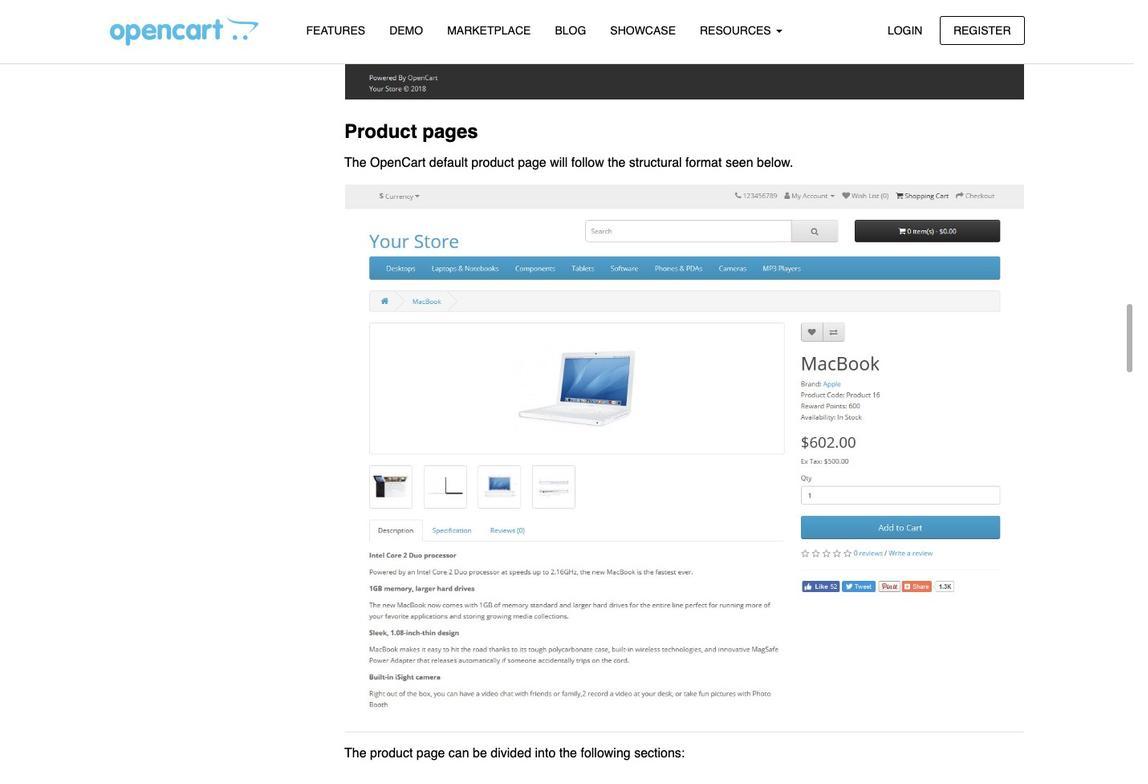 Task type: describe. For each thing, give the bounding box(es) containing it.
features
[[306, 24, 365, 37]]

showcase
[[610, 24, 676, 37]]

showcase link
[[598, 17, 688, 45]]

the opencart default product page will follow the structural format seen below.
[[344, 156, 794, 170]]

default
[[429, 156, 468, 170]]

the for structural
[[608, 156, 626, 170]]

1 horizontal spatial product
[[472, 156, 514, 170]]

divided
[[491, 747, 532, 761]]

demo link
[[377, 17, 435, 45]]

register link
[[940, 16, 1025, 45]]

sections:
[[634, 747, 685, 761]]

can
[[449, 747, 469, 761]]

login
[[888, 24, 923, 37]]

front - official product page image
[[344, 184, 1025, 734]]

format
[[686, 156, 722, 170]]

marketplace
[[447, 24, 531, 37]]

0 horizontal spatial product
[[370, 747, 413, 761]]

register
[[954, 24, 1011, 37]]

blog
[[555, 24, 586, 37]]



Task type: locate. For each thing, give the bounding box(es) containing it.
resources link
[[688, 17, 794, 45]]

1 horizontal spatial page
[[518, 156, 547, 170]]

features link
[[294, 17, 377, 45]]

front - official footer image
[[344, 0, 1025, 100]]

seen
[[726, 156, 754, 170]]

0 vertical spatial product
[[472, 156, 514, 170]]

1 the from the top
[[344, 156, 367, 170]]

pages
[[423, 120, 478, 143]]

1 vertical spatial page
[[417, 747, 445, 761]]

marketplace link
[[435, 17, 543, 45]]

1 vertical spatial the
[[559, 747, 577, 761]]

the for following
[[559, 747, 577, 761]]

product right "default"
[[472, 156, 514, 170]]

structural
[[629, 156, 682, 170]]

page left will
[[518, 156, 547, 170]]

page left can
[[417, 747, 445, 761]]

the for the product page can be divided into the following sections:
[[344, 747, 367, 761]]

0 horizontal spatial the
[[559, 747, 577, 761]]

0 vertical spatial page
[[518, 156, 547, 170]]

into
[[535, 747, 556, 761]]

page
[[518, 156, 547, 170], [417, 747, 445, 761]]

product
[[472, 156, 514, 170], [370, 747, 413, 761]]

below.
[[757, 156, 794, 170]]

the
[[608, 156, 626, 170], [559, 747, 577, 761]]

product pages
[[344, 120, 478, 143]]

follow
[[572, 156, 604, 170]]

demo
[[390, 24, 423, 37]]

opencart
[[370, 156, 426, 170]]

1 horizontal spatial the
[[608, 156, 626, 170]]

the right into
[[559, 747, 577, 761]]

login link
[[874, 16, 937, 45]]

product left can
[[370, 747, 413, 761]]

0 vertical spatial the
[[608, 156, 626, 170]]

1 vertical spatial the
[[344, 747, 367, 761]]

resources
[[700, 24, 774, 37]]

be
[[473, 747, 487, 761]]

opencart - open source shopping cart solution image
[[110, 17, 258, 46]]

the product page can be divided into the following sections:
[[344, 747, 685, 761]]

product
[[344, 120, 417, 143]]

will
[[550, 156, 568, 170]]

following
[[581, 747, 631, 761]]

2 the from the top
[[344, 747, 367, 761]]

0 vertical spatial the
[[344, 156, 367, 170]]

the for the opencart default product page will follow the structural format seen below.
[[344, 156, 367, 170]]

0 horizontal spatial page
[[417, 747, 445, 761]]

the right follow
[[608, 156, 626, 170]]

blog link
[[543, 17, 598, 45]]

1 vertical spatial product
[[370, 747, 413, 761]]

the
[[344, 156, 367, 170], [344, 747, 367, 761]]



Task type: vqa. For each thing, say whether or not it's contained in the screenshot.
file struct image
no



